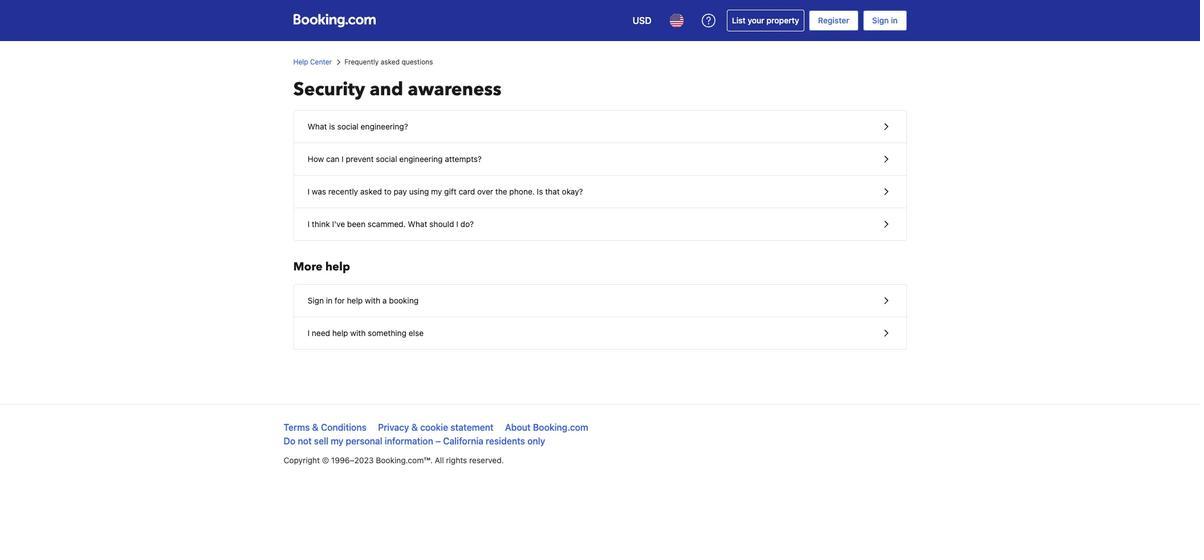 Task type: vqa. For each thing, say whether or not it's contained in the screenshot.
see
no



Task type: describe. For each thing, give the bounding box(es) containing it.
usd button
[[626, 7, 659, 34]]

my inside about booking.com do not sell my personal information – california residents only
[[331, 436, 344, 446]]

help center
[[294, 58, 332, 66]]

my inside button
[[431, 187, 442, 196]]

is
[[537, 187, 543, 196]]

privacy & cookie statement
[[378, 422, 494, 432]]

scammed.
[[368, 219, 406, 229]]

i need help with something else
[[308, 328, 424, 338]]

terms
[[284, 422, 310, 432]]

statement
[[451, 422, 494, 432]]

©
[[322, 455, 329, 465]]

usd
[[633, 15, 652, 26]]

what is social engineering? button
[[294, 111, 907, 143]]

a
[[383, 296, 387, 305]]

reserved.
[[470, 455, 504, 465]]

questions
[[402, 58, 433, 66]]

attempts?
[[445, 154, 482, 164]]

in for sign in
[[892, 15, 898, 25]]

should
[[430, 219, 454, 229]]

security
[[294, 77, 365, 102]]

1 vertical spatial help
[[347, 296, 363, 305]]

list
[[732, 15, 746, 25]]

i need help with something else button
[[294, 317, 907, 349]]

i've
[[332, 219, 345, 229]]

i for think
[[308, 219, 310, 229]]

property
[[767, 15, 800, 25]]

about booking.com do not sell my personal information – california residents only
[[284, 422, 589, 446]]

–
[[436, 436, 441, 446]]

i right can
[[342, 154, 344, 164]]

recently
[[329, 187, 358, 196]]

how can i prevent social engineering attempts? button
[[294, 143, 907, 176]]

pay
[[394, 187, 407, 196]]

sign in for help with a booking link
[[294, 285, 907, 317]]

do?
[[461, 219, 474, 229]]

okay?
[[562, 187, 583, 196]]

1 vertical spatial with
[[350, 328, 366, 338]]

for
[[335, 296, 345, 305]]

to
[[384, 187, 392, 196]]

sign in for help with a booking button
[[294, 285, 907, 317]]

sell
[[314, 436, 329, 446]]

booking
[[389, 296, 419, 305]]

rights
[[446, 455, 467, 465]]

sign in for help with a booking
[[308, 296, 419, 305]]

phone.
[[510, 187, 535, 196]]

that
[[546, 187, 560, 196]]

not
[[298, 436, 312, 446]]

how
[[308, 154, 324, 164]]

the
[[496, 187, 508, 196]]

sign in link
[[864, 10, 907, 31]]

copyright © 1996–2023 booking.com™. all rights reserved.
[[284, 455, 504, 465]]

frequently asked questions
[[345, 58, 433, 66]]

privacy
[[378, 422, 409, 432]]

cookie
[[420, 422, 448, 432]]

need
[[312, 328, 330, 338]]

how can i prevent social engineering attempts?
[[308, 154, 482, 164]]

else
[[409, 328, 424, 338]]

security and awareness
[[294, 77, 502, 102]]

terms & conditions
[[284, 422, 367, 432]]

help center button
[[294, 57, 332, 67]]

card
[[459, 187, 475, 196]]

register
[[819, 15, 850, 25]]

is
[[329, 122, 335, 131]]

your
[[748, 15, 765, 25]]



Task type: locate. For each thing, give the bounding box(es) containing it.
was
[[312, 187, 326, 196]]

about
[[505, 422, 531, 432]]

my down conditions
[[331, 436, 344, 446]]

register link
[[809, 10, 859, 31]]

0 horizontal spatial &
[[312, 422, 319, 432]]

0 vertical spatial my
[[431, 187, 442, 196]]

what inside i think i've been scammed. what should i do? button
[[408, 219, 428, 229]]

1 vertical spatial social
[[376, 154, 397, 164]]

with left something
[[350, 328, 366, 338]]

terms & conditions link
[[284, 422, 367, 432]]

1996–2023
[[331, 455, 374, 465]]

i left the was
[[308, 187, 310, 196]]

i think i've been scammed. what should i do?
[[308, 219, 474, 229]]

0 vertical spatial social
[[337, 122, 359, 131]]

what left is
[[308, 122, 327, 131]]

in inside button
[[326, 296, 333, 305]]

& up 'sell'
[[312, 422, 319, 432]]

do
[[284, 436, 296, 446]]

0 horizontal spatial what
[[308, 122, 327, 131]]

asked inside button
[[360, 187, 382, 196]]

i for need
[[308, 328, 310, 338]]

0 horizontal spatial in
[[326, 296, 333, 305]]

sign
[[873, 15, 889, 25], [308, 296, 324, 305]]

& for privacy
[[412, 422, 418, 432]]

help
[[326, 259, 350, 274], [347, 296, 363, 305], [333, 328, 348, 338]]

with left a at bottom
[[365, 296, 381, 305]]

copyright
[[284, 455, 320, 465]]

social right prevent
[[376, 154, 397, 164]]

1 horizontal spatial sign
[[873, 15, 889, 25]]

2 & from the left
[[412, 422, 418, 432]]

using
[[409, 187, 429, 196]]

booking.com
[[533, 422, 589, 432]]

engineering?
[[361, 122, 408, 131]]

in for sign in for help with a booking
[[326, 296, 333, 305]]

and
[[370, 77, 404, 102]]

sign inside sign in link
[[873, 15, 889, 25]]

0 vertical spatial asked
[[381, 58, 400, 66]]

2 vertical spatial help
[[333, 328, 348, 338]]

0 horizontal spatial social
[[337, 122, 359, 131]]

think
[[312, 219, 330, 229]]

booking.com™.
[[376, 455, 433, 465]]

more help
[[294, 259, 350, 274]]

list your property
[[732, 15, 800, 25]]

0 vertical spatial in
[[892, 15, 898, 25]]

awareness
[[408, 77, 502, 102]]

do not sell my personal information – california residents only link
[[284, 436, 546, 446]]

i left need
[[308, 328, 310, 338]]

i was recently asked to pay using my gift card over the phone. is that okay? button
[[294, 176, 907, 208]]

been
[[347, 219, 366, 229]]

personal
[[346, 436, 383, 446]]

something
[[368, 328, 407, 338]]

gift
[[445, 187, 457, 196]]

i
[[342, 154, 344, 164], [308, 187, 310, 196], [308, 219, 310, 229], [457, 219, 459, 229], [308, 328, 310, 338]]

1 vertical spatial sign
[[308, 296, 324, 305]]

0 horizontal spatial my
[[331, 436, 344, 446]]

& for terms
[[312, 422, 319, 432]]

prevent
[[346, 154, 374, 164]]

asked left to at top left
[[360, 187, 382, 196]]

help right more
[[326, 259, 350, 274]]

help right need
[[333, 328, 348, 338]]

1 horizontal spatial what
[[408, 219, 428, 229]]

sign inside the 'sign in for help with a booking' link
[[308, 296, 324, 305]]

sign for sign in for help with a booking
[[308, 296, 324, 305]]

in
[[892, 15, 898, 25], [326, 296, 333, 305]]

i think i've been scammed. what should i do? button
[[294, 208, 907, 240]]

1 & from the left
[[312, 422, 319, 432]]

what inside what is social engineering? button
[[308, 122, 327, 131]]

1 vertical spatial my
[[331, 436, 344, 446]]

my
[[431, 187, 442, 196], [331, 436, 344, 446]]

0 vertical spatial help
[[326, 259, 350, 274]]

privacy & cookie statement link
[[378, 422, 494, 432]]

i left the do?
[[457, 219, 459, 229]]

i was recently asked to pay using my gift card over the phone. is that okay?
[[308, 187, 583, 196]]

conditions
[[321, 422, 367, 432]]

what left should
[[408, 219, 428, 229]]

center
[[310, 58, 332, 66]]

residents
[[486, 436, 525, 446]]

1 vertical spatial what
[[408, 219, 428, 229]]

help
[[294, 58, 308, 66]]

what is social engineering?
[[308, 122, 408, 131]]

&
[[312, 422, 319, 432], [412, 422, 418, 432]]

asked left questions
[[381, 58, 400, 66]]

help right for
[[347, 296, 363, 305]]

california
[[443, 436, 484, 446]]

1 horizontal spatial social
[[376, 154, 397, 164]]

engineering
[[400, 154, 443, 164]]

only
[[528, 436, 546, 446]]

1 horizontal spatial &
[[412, 422, 418, 432]]

asked
[[381, 58, 400, 66], [360, 187, 382, 196]]

0 vertical spatial what
[[308, 122, 327, 131]]

0 horizontal spatial sign
[[308, 296, 324, 305]]

frequently
[[345, 58, 379, 66]]

more
[[294, 259, 323, 274]]

list your property link
[[727, 10, 805, 31]]

0 vertical spatial sign
[[873, 15, 889, 25]]

sign for sign in
[[873, 15, 889, 25]]

sign left for
[[308, 296, 324, 305]]

my left "gift"
[[431, 187, 442, 196]]

all
[[435, 455, 444, 465]]

1 horizontal spatial in
[[892, 15, 898, 25]]

i for was
[[308, 187, 310, 196]]

with
[[365, 296, 381, 305], [350, 328, 366, 338]]

0 vertical spatial with
[[365, 296, 381, 305]]

sign right register
[[873, 15, 889, 25]]

1 horizontal spatial my
[[431, 187, 442, 196]]

can
[[326, 154, 340, 164]]

1 vertical spatial in
[[326, 296, 333, 305]]

what
[[308, 122, 327, 131], [408, 219, 428, 229]]

information
[[385, 436, 434, 446]]

& up do not sell my personal information – california residents only link
[[412, 422, 418, 432]]

sign in
[[873, 15, 898, 25]]

1 vertical spatial asked
[[360, 187, 382, 196]]

booking.com online hotel reservations image
[[294, 14, 376, 27]]

i left think
[[308, 219, 310, 229]]

about booking.com link
[[505, 422, 589, 432]]

social right is
[[337, 122, 359, 131]]

over
[[477, 187, 493, 196]]



